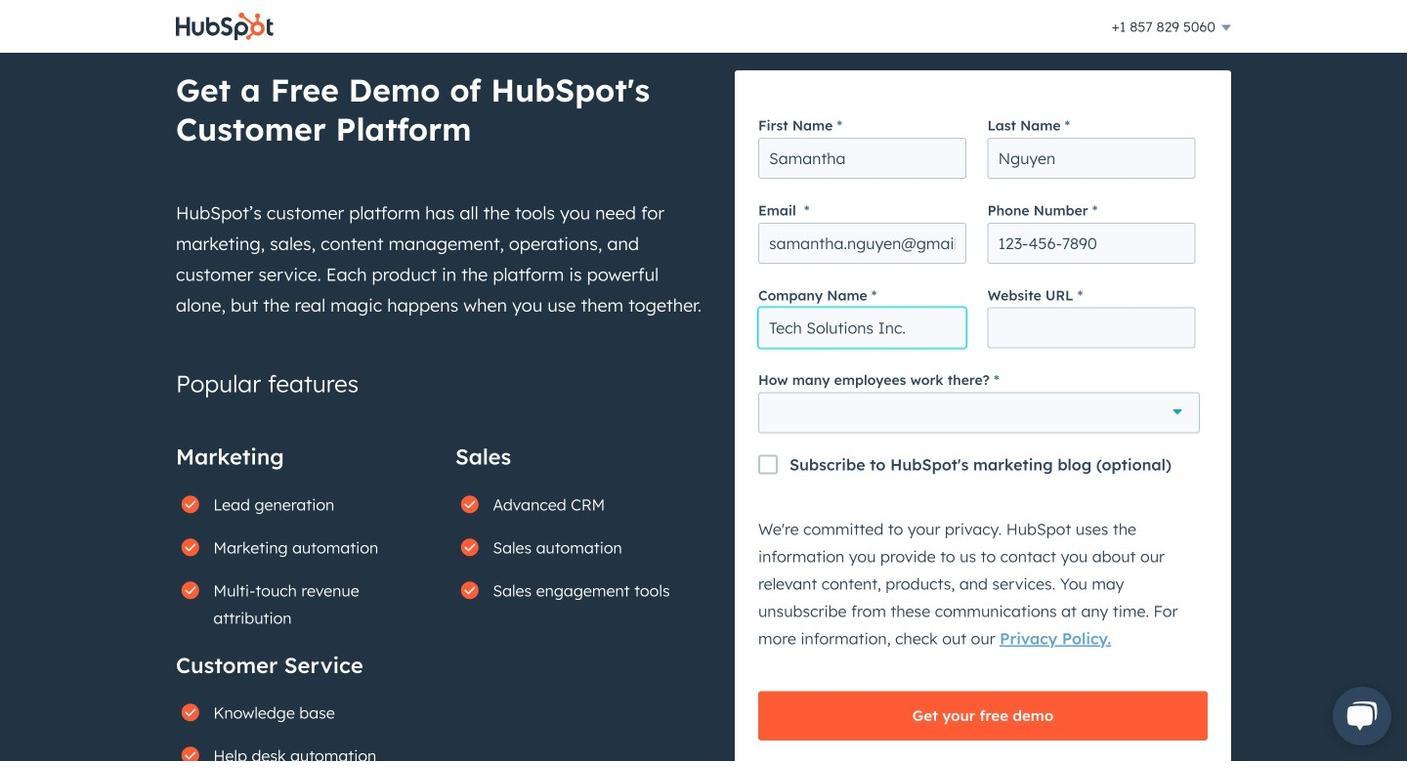 Task type: locate. For each thing, give the bounding box(es) containing it.
None text field
[[988, 138, 1196, 179]]

None submit
[[758, 692, 1208, 741]]

None telephone field
[[988, 223, 1196, 264]]

None email field
[[758, 223, 966, 264]]

None text field
[[758, 138, 966, 179], [758, 308, 966, 349], [988, 308, 1196, 349], [758, 138, 966, 179], [758, 308, 966, 349], [988, 308, 1196, 349]]



Task type: describe. For each thing, give the bounding box(es) containing it.
hubspot image
[[176, 12, 274, 41]]

chat widget region
[[1310, 668, 1408, 761]]



